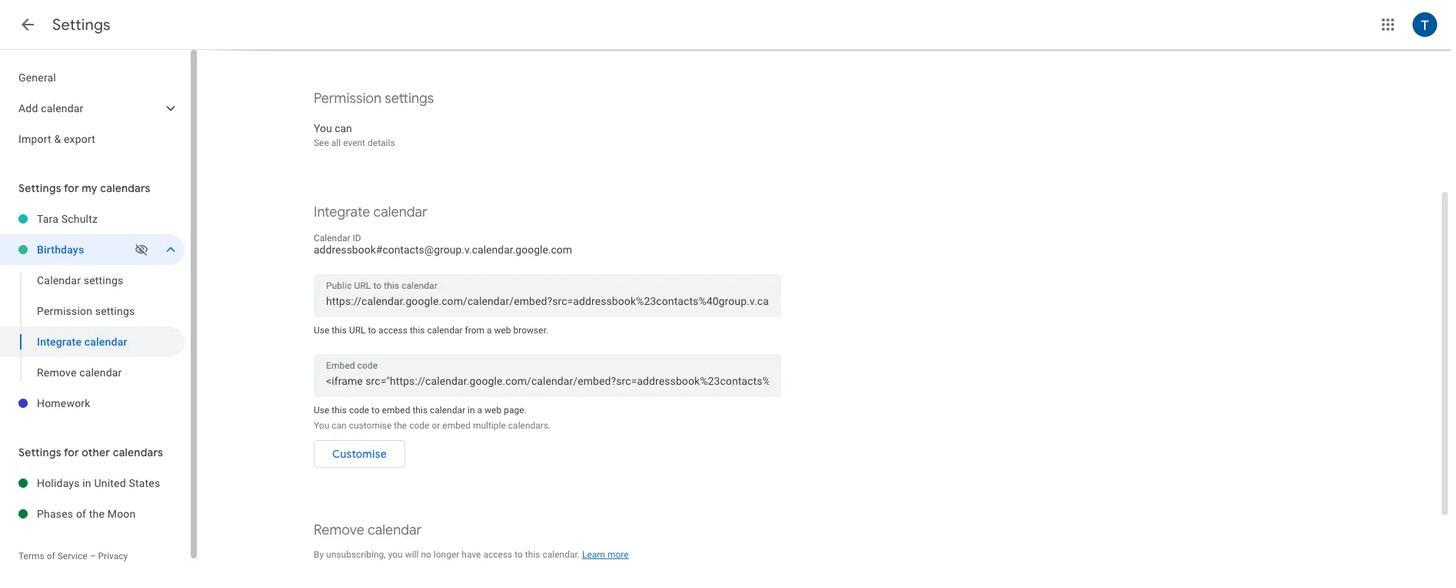 Task type: describe. For each thing, give the bounding box(es) containing it.
calendar settings
[[37, 275, 123, 287]]

phases
[[37, 508, 73, 521]]

birthdays
[[37, 244, 84, 256]]

1 vertical spatial remove
[[314, 522, 364, 540]]

import & export
[[18, 133, 95, 145]]

permission settings inside settings for my calendars tree
[[37, 305, 135, 318]]

0 horizontal spatial embed
[[382, 405, 410, 416]]

from
[[465, 325, 485, 336]]

2 vertical spatial settings
[[95, 305, 135, 318]]

add calendar
[[18, 102, 83, 115]]

calendar.
[[543, 550, 580, 561]]

details
[[368, 138, 395, 148]]

settings for my calendars
[[18, 182, 150, 195]]

export
[[64, 133, 95, 145]]

my
[[82, 182, 97, 195]]

1 horizontal spatial in
[[468, 405, 475, 416]]

remove calendar inside settings for my calendars tree
[[37, 367, 122, 379]]

remove inside settings for my calendars tree
[[37, 367, 77, 379]]

phases of the moon
[[37, 508, 136, 521]]

more
[[607, 550, 629, 561]]

group containing calendar settings
[[0, 265, 185, 388]]

a for in
[[477, 405, 482, 416]]

calendars.
[[508, 421, 551, 431]]

calendar for calendar settings
[[37, 275, 81, 287]]

in inside holidays in united states link
[[82, 478, 91, 490]]

use for use this url to access this calendar from a web browser.
[[314, 325, 329, 336]]

for for my
[[64, 182, 79, 195]]

this up customise
[[332, 405, 347, 416]]

all
[[331, 138, 341, 148]]

calendars for settings for other calendars
[[113, 446, 163, 460]]

states
[[129, 478, 160, 490]]

of for service
[[47, 551, 55, 562]]

tara schultz tree item
[[0, 204, 185, 235]]

use this url to access this calendar from a web browser.
[[314, 325, 548, 336]]

terms
[[18, 551, 44, 562]]

calendar up homework link
[[84, 336, 127, 348]]

terms of service – privacy
[[18, 551, 128, 562]]

phases of the moon link
[[37, 499, 185, 530]]

of for the
[[76, 508, 86, 521]]

settings for other calendars tree
[[0, 468, 185, 530]]

holidays in united states tree item
[[0, 468, 185, 499]]

customise
[[332, 448, 387, 461]]

–
[[90, 551, 96, 562]]

tara schultz
[[37, 213, 98, 225]]

calendars for settings for my calendars
[[100, 182, 150, 195]]

permission inside settings for my calendars tree
[[37, 305, 92, 318]]

birthdays link
[[37, 235, 132, 265]]

1 vertical spatial remove calendar
[[314, 522, 422, 540]]

browser.
[[513, 325, 548, 336]]

settings for settings for my calendars
[[18, 182, 61, 195]]

calendar up calendar id addressbook#contacts@group.v.calendar.google.com
[[373, 204, 427, 221]]

0 vertical spatial integrate calendar
[[314, 204, 427, 221]]

can for you can customise the code or embed multiple calendars.
[[332, 421, 347, 431]]

addressbook#contacts@group.v.calendar.google.com
[[314, 244, 572, 256]]

service
[[57, 551, 87, 562]]

holidays in united states link
[[37, 468, 185, 499]]

calendar up or at the left
[[430, 405, 465, 416]]

1 horizontal spatial integrate
[[314, 204, 370, 221]]

settings for settings for other calendars
[[18, 446, 61, 460]]

1 vertical spatial embed
[[442, 421, 471, 431]]

&
[[54, 133, 61, 145]]

settings for other calendars
[[18, 446, 163, 460]]

go back image
[[18, 15, 37, 34]]

url
[[349, 325, 366, 336]]

event
[[343, 138, 365, 148]]

0 vertical spatial settings
[[385, 90, 434, 108]]



Task type: vqa. For each thing, say whether or not it's contained in the screenshot.
CALENDAR Element
no



Task type: locate. For each thing, give the bounding box(es) containing it.
or
[[432, 421, 440, 431]]

2 vertical spatial to
[[515, 550, 523, 561]]

holidays in united states
[[37, 478, 160, 490]]

1 you from the top
[[314, 122, 332, 135]]

settings
[[385, 90, 434, 108], [84, 275, 123, 287], [95, 305, 135, 318]]

1 vertical spatial settings
[[18, 182, 61, 195]]

of right phases
[[76, 508, 86, 521]]

1 horizontal spatial code
[[409, 421, 429, 431]]

2 use from the top
[[314, 405, 329, 416]]

add
[[18, 102, 38, 115]]

0 vertical spatial use
[[314, 325, 329, 336]]

access right have
[[483, 550, 512, 561]]

access
[[378, 325, 408, 336], [483, 550, 512, 561]]

you inside you can see all event details
[[314, 122, 332, 135]]

permission down calendar settings
[[37, 305, 92, 318]]

remove calendar
[[37, 367, 122, 379], [314, 522, 422, 540]]

tree containing general
[[0, 62, 185, 155]]

1 horizontal spatial permission
[[314, 90, 381, 108]]

2 for from the top
[[64, 446, 79, 460]]

a right from
[[487, 325, 492, 336]]

0 vertical spatial access
[[378, 325, 408, 336]]

web right from
[[494, 325, 511, 336]]

longer
[[434, 550, 459, 561]]

of right terms
[[47, 551, 55, 562]]

a for from
[[487, 325, 492, 336]]

for
[[64, 182, 79, 195], [64, 446, 79, 460]]

1 vertical spatial calendar
[[37, 275, 81, 287]]

homework tree item
[[0, 388, 185, 419]]

None text field
[[326, 291, 769, 312], [326, 371, 769, 392], [326, 291, 769, 312], [326, 371, 769, 392]]

settings up tara
[[18, 182, 61, 195]]

remove
[[37, 367, 77, 379], [314, 522, 364, 540]]

see
[[314, 138, 329, 148]]

settings heading
[[52, 15, 111, 35]]

for for other
[[64, 446, 79, 460]]

1 horizontal spatial embed
[[442, 421, 471, 431]]

0 vertical spatial you
[[314, 122, 332, 135]]

a
[[487, 325, 492, 336], [477, 405, 482, 416]]

0 horizontal spatial of
[[47, 551, 55, 562]]

0 horizontal spatial a
[[477, 405, 482, 416]]

permission settings
[[314, 90, 434, 108], [37, 305, 135, 318]]

to
[[368, 325, 376, 336], [372, 405, 380, 416], [515, 550, 523, 561]]

0 vertical spatial a
[[487, 325, 492, 336]]

to left calendar.
[[515, 550, 523, 561]]

1 vertical spatial for
[[64, 446, 79, 460]]

1 vertical spatial integrate
[[37, 336, 82, 348]]

calendar inside tree
[[37, 275, 81, 287]]

terms of service link
[[18, 551, 87, 562]]

0 vertical spatial for
[[64, 182, 79, 195]]

multiple
[[473, 421, 506, 431]]

0 horizontal spatial in
[[82, 478, 91, 490]]

birthdays tree item
[[0, 235, 185, 265]]

1 horizontal spatial remove
[[314, 522, 364, 540]]

calendar
[[41, 102, 83, 115], [373, 204, 427, 221], [427, 325, 463, 336], [84, 336, 127, 348], [79, 367, 122, 379], [430, 405, 465, 416], [368, 522, 422, 540]]

you for you can customise the code or embed multiple calendars.
[[314, 421, 329, 431]]

in up multiple
[[468, 405, 475, 416]]

calendar
[[314, 233, 350, 244], [37, 275, 81, 287]]

you
[[314, 122, 332, 135], [314, 421, 329, 431]]

in
[[468, 405, 475, 416], [82, 478, 91, 490]]

0 horizontal spatial integrate calendar
[[37, 336, 127, 348]]

permission up you can see all event details
[[314, 90, 381, 108]]

a up multiple
[[477, 405, 482, 416]]

0 vertical spatial permission settings
[[314, 90, 434, 108]]

0 vertical spatial settings
[[52, 15, 111, 35]]

calendars right my
[[100, 182, 150, 195]]

embed right or at the left
[[442, 421, 471, 431]]

1 vertical spatial the
[[89, 508, 105, 521]]

1 horizontal spatial access
[[483, 550, 512, 561]]

0 vertical spatial of
[[76, 508, 86, 521]]

can left customise
[[332, 421, 347, 431]]

privacy
[[98, 551, 128, 562]]

code down use this code to embed this calendar in a web page.
[[409, 421, 429, 431]]

1 horizontal spatial of
[[76, 508, 86, 521]]

use
[[314, 325, 329, 336], [314, 405, 329, 416]]

1 horizontal spatial permission settings
[[314, 90, 434, 108]]

id
[[353, 233, 361, 244]]

1 vertical spatial a
[[477, 405, 482, 416]]

1 vertical spatial to
[[372, 405, 380, 416]]

1 for from the top
[[64, 182, 79, 195]]

1 vertical spatial permission settings
[[37, 305, 135, 318]]

1 vertical spatial settings
[[84, 275, 123, 287]]

web
[[494, 325, 511, 336], [485, 405, 502, 416]]

you
[[388, 550, 403, 561]]

calendar down "birthdays"
[[37, 275, 81, 287]]

homework
[[37, 398, 90, 410]]

2 vertical spatial settings
[[18, 446, 61, 460]]

other
[[82, 446, 110, 460]]

integrate up id
[[314, 204, 370, 221]]

can
[[335, 122, 352, 135], [332, 421, 347, 431]]

0 horizontal spatial permission settings
[[37, 305, 135, 318]]

1 horizontal spatial integrate calendar
[[314, 204, 427, 221]]

the inside tree item
[[89, 508, 105, 521]]

0 vertical spatial calendar
[[314, 233, 350, 244]]

settings
[[52, 15, 111, 35], [18, 182, 61, 195], [18, 446, 61, 460]]

group
[[0, 265, 185, 388]]

0 horizontal spatial remove calendar
[[37, 367, 122, 379]]

1 vertical spatial access
[[483, 550, 512, 561]]

0 vertical spatial embed
[[382, 405, 410, 416]]

will
[[405, 550, 419, 561]]

integrate
[[314, 204, 370, 221], [37, 336, 82, 348]]

settings for my calendars tree
[[0, 204, 185, 419]]

1 vertical spatial in
[[82, 478, 91, 490]]

1 vertical spatial code
[[409, 421, 429, 431]]

calendars up states
[[113, 446, 163, 460]]

united
[[94, 478, 126, 490]]

integrate up the homework
[[37, 336, 82, 348]]

web for page.
[[485, 405, 502, 416]]

1 horizontal spatial remove calendar
[[314, 522, 422, 540]]

this up you can customise the code or embed multiple calendars.
[[413, 405, 428, 416]]

moon
[[107, 508, 136, 521]]

homework link
[[37, 388, 185, 419]]

can for you can see all event details
[[335, 122, 352, 135]]

integrate calendar inside group
[[37, 336, 127, 348]]

1 vertical spatial of
[[47, 551, 55, 562]]

1 vertical spatial integrate calendar
[[37, 336, 127, 348]]

integrate calendar down calendar settings
[[37, 336, 127, 348]]

remove up the homework
[[37, 367, 77, 379]]

integrate inside group
[[37, 336, 82, 348]]

0 vertical spatial code
[[349, 405, 369, 416]]

0 vertical spatial permission
[[314, 90, 381, 108]]

integrate calendar
[[314, 204, 427, 221], [37, 336, 127, 348]]

holidays
[[37, 478, 80, 490]]

by unsubscribing, you will no longer have access to this calendar. learn more
[[314, 550, 629, 561]]

1 horizontal spatial a
[[487, 325, 492, 336]]

1 vertical spatial permission
[[37, 305, 92, 318]]

code up customise
[[349, 405, 369, 416]]

1 horizontal spatial calendar
[[314, 233, 350, 244]]

2 you from the top
[[314, 421, 329, 431]]

1 use from the top
[[314, 325, 329, 336]]

to up customise
[[372, 405, 380, 416]]

settings down calendar settings
[[95, 305, 135, 318]]

can inside you can see all event details
[[335, 122, 352, 135]]

1 vertical spatial web
[[485, 405, 502, 416]]

use this code to embed this calendar in a web page.
[[314, 405, 527, 416]]

of inside tree item
[[76, 508, 86, 521]]

the
[[394, 421, 407, 431], [89, 508, 105, 521]]

calendar left id
[[314, 233, 350, 244]]

schultz
[[61, 213, 98, 225]]

learn more link
[[582, 550, 629, 561]]

0 vertical spatial to
[[368, 325, 376, 336]]

customise
[[349, 421, 392, 431]]

0 horizontal spatial access
[[378, 325, 408, 336]]

privacy link
[[98, 551, 128, 562]]

to right url
[[368, 325, 376, 336]]

0 vertical spatial integrate
[[314, 204, 370, 221]]

remove up unsubscribing,
[[314, 522, 364, 540]]

embed
[[382, 405, 410, 416], [442, 421, 471, 431]]

0 horizontal spatial integrate
[[37, 336, 82, 348]]

calendar left from
[[427, 325, 463, 336]]

calendar up homework tree item
[[79, 367, 122, 379]]

can up all
[[335, 122, 352, 135]]

calendars
[[100, 182, 150, 195], [113, 446, 163, 460]]

0 vertical spatial in
[[468, 405, 475, 416]]

code
[[349, 405, 369, 416], [409, 421, 429, 431]]

you up see
[[314, 122, 332, 135]]

settings right go back image
[[52, 15, 111, 35]]

0 horizontal spatial remove
[[37, 367, 77, 379]]

1 vertical spatial calendars
[[113, 446, 163, 460]]

calendar for calendar id addressbook#contacts@group.v.calendar.google.com
[[314, 233, 350, 244]]

of
[[76, 508, 86, 521], [47, 551, 55, 562]]

0 horizontal spatial permission
[[37, 305, 92, 318]]

in left 'united' at the left
[[82, 478, 91, 490]]

0 vertical spatial remove calendar
[[37, 367, 122, 379]]

1 vertical spatial can
[[332, 421, 347, 431]]

for left my
[[64, 182, 79, 195]]

0 vertical spatial can
[[335, 122, 352, 135]]

0 horizontal spatial code
[[349, 405, 369, 416]]

this left calendar.
[[525, 550, 540, 561]]

settings up holidays
[[18, 446, 61, 460]]

1 vertical spatial you
[[314, 421, 329, 431]]

calendar up you
[[368, 522, 422, 540]]

0 vertical spatial calendars
[[100, 182, 150, 195]]

permission
[[314, 90, 381, 108], [37, 305, 92, 318]]

unsubscribing,
[[326, 550, 386, 561]]

calendar id addressbook#contacts@group.v.calendar.google.com
[[314, 233, 572, 256]]

you can customise the code or embed multiple calendars.
[[314, 421, 551, 431]]

embed up customise
[[382, 405, 410, 416]]

to for url
[[368, 325, 376, 336]]

use for use this code to embed this calendar in a web page.
[[314, 405, 329, 416]]

you can see all event details
[[314, 122, 395, 148]]

learn
[[582, 550, 605, 561]]

for left other
[[64, 446, 79, 460]]

by
[[314, 550, 324, 561]]

this left url
[[332, 325, 347, 336]]

0 horizontal spatial the
[[89, 508, 105, 521]]

integrate calendar up id
[[314, 204, 427, 221]]

the down use this code to embed this calendar in a web page.
[[394, 421, 407, 431]]

tara
[[37, 213, 59, 225]]

the left moon
[[89, 508, 105, 521]]

settings down birthdays tree item
[[84, 275, 123, 287]]

access right url
[[378, 325, 408, 336]]

to for code
[[372, 405, 380, 416]]

settings up the details
[[385, 90, 434, 108]]

this left from
[[410, 325, 425, 336]]

0 vertical spatial the
[[394, 421, 407, 431]]

no
[[421, 550, 431, 561]]

tree
[[0, 62, 185, 155]]

settings for settings
[[52, 15, 111, 35]]

general
[[18, 72, 56, 84]]

0 vertical spatial web
[[494, 325, 511, 336]]

you for you can see all event details
[[314, 122, 332, 135]]

have
[[462, 550, 481, 561]]

web up multiple
[[485, 405, 502, 416]]

calendar inside calendar id addressbook#contacts@group.v.calendar.google.com
[[314, 233, 350, 244]]

page.
[[504, 405, 527, 416]]

phases of the moon tree item
[[0, 499, 185, 530]]

import
[[18, 133, 51, 145]]

0 vertical spatial remove
[[37, 367, 77, 379]]

permission settings down calendar settings
[[37, 305, 135, 318]]

permission settings up you can see all event details
[[314, 90, 434, 108]]

1 horizontal spatial the
[[394, 421, 407, 431]]

1 vertical spatial use
[[314, 405, 329, 416]]

calendar up &
[[41, 102, 83, 115]]

you left customise
[[314, 421, 329, 431]]

web for browser.
[[494, 325, 511, 336]]

this
[[332, 325, 347, 336], [410, 325, 425, 336], [332, 405, 347, 416], [413, 405, 428, 416], [525, 550, 540, 561]]

0 horizontal spatial calendar
[[37, 275, 81, 287]]

remove calendar up homework tree item
[[37, 367, 122, 379]]

remove calendar up unsubscribing,
[[314, 522, 422, 540]]



